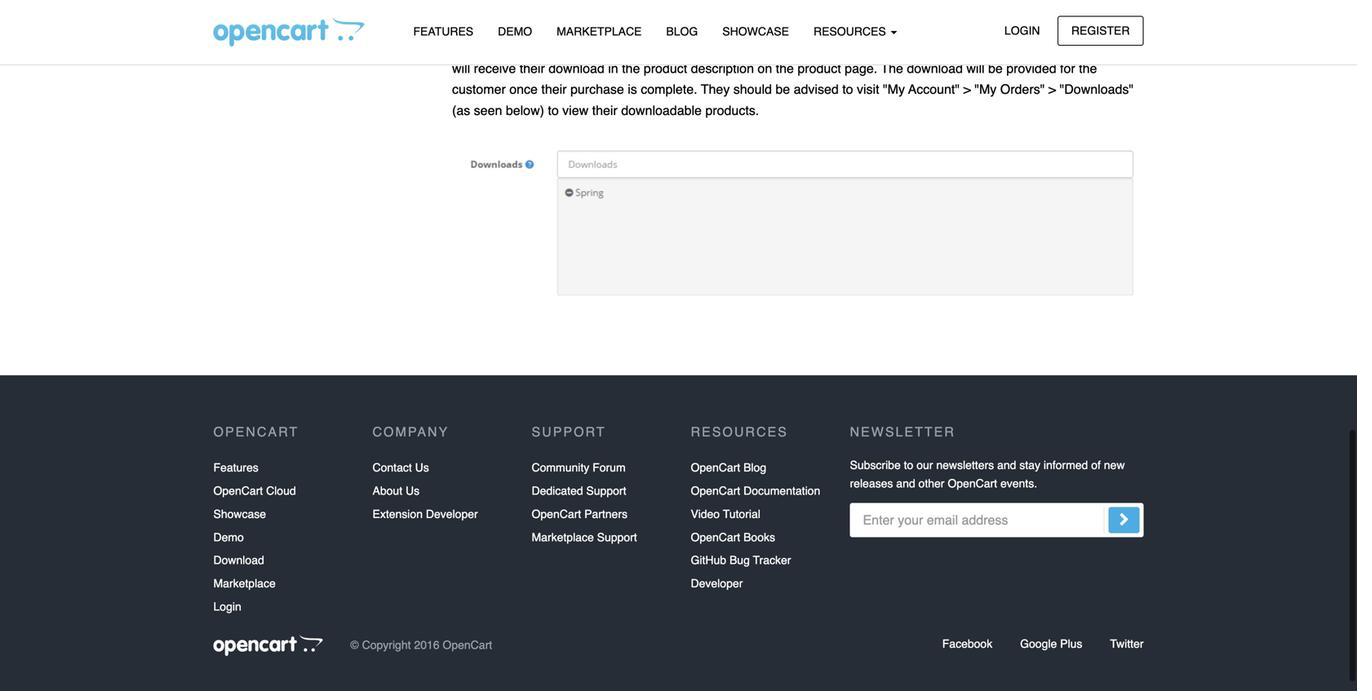 Task type: describe. For each thing, give the bounding box(es) containing it.
idea
[[940, 40, 965, 55]]

books
[[744, 531, 776, 544]]

register
[[1072, 24, 1130, 37]]

support for dedicated
[[586, 484, 627, 498]]

github bug tracker
[[691, 554, 791, 567]]

github bug tracker link
[[691, 549, 791, 572]]

they
[[701, 82, 730, 97]]

0 vertical spatial their
[[520, 61, 545, 76]]

opencart blog
[[691, 461, 767, 474]]

1 horizontal spatial will
[[583, 40, 601, 55]]

events.
[[1001, 477, 1038, 490]]

1 horizontal spatial showcase link
[[710, 17, 802, 46]]

partners
[[585, 508, 628, 521]]

advised
[[794, 82, 839, 97]]

1 vertical spatial the
[[881, 61, 904, 76]]

video tutorial
[[691, 508, 761, 521]]

opencart documentation link
[[691, 480, 821, 503]]

2 > from the left
[[1049, 82, 1056, 97]]

1 horizontal spatial be
[[776, 82, 790, 97]]

0 vertical spatial login link
[[991, 16, 1054, 46]]

video tutorial link
[[691, 503, 761, 526]]

my account downloads image
[[452, 131, 1144, 308]]

1 horizontal spatial downloadable
[[621, 103, 702, 118]]

shown
[[645, 40, 682, 55]]

0 vertical spatial is
[[883, 40, 893, 55]]

the right in
[[622, 61, 640, 76]]

0 vertical spatial demo
[[498, 25, 532, 38]]

opencart partners link
[[532, 503, 628, 526]]

not
[[605, 40, 623, 55]]

google plus link
[[1021, 637, 1083, 651]]

of
[[1092, 459, 1101, 472]]

subscribe to our newsletters and stay informed of new releases and other opencart events.
[[850, 459, 1125, 490]]

account"
[[909, 82, 960, 97]]

informed
[[1044, 459, 1088, 472]]

once
[[510, 82, 538, 97]]

therefore,
[[809, 40, 870, 55]]

features link for opencart cloud
[[213, 456, 259, 480]]

newsletter
[[850, 424, 956, 440]]

dedicated
[[532, 484, 583, 498]]

2016
[[414, 639, 440, 652]]

©
[[351, 639, 359, 652]]

1 horizontal spatial page.
[[845, 61, 878, 76]]

visit
[[857, 82, 880, 97]]

opencart - open source shopping cart solution image
[[213, 17, 365, 47]]

dedicated support link
[[532, 480, 627, 503]]

0 horizontal spatial resources
[[691, 424, 788, 440]]

1 vertical spatial showcase link
[[213, 503, 266, 526]]

us for about us
[[406, 484, 420, 498]]

0 horizontal spatial product
[[644, 61, 688, 76]]

subscribe
[[850, 459, 901, 472]]

file
[[563, 40, 579, 55]]

blog link
[[654, 17, 710, 46]]

1 "my from the left
[[883, 82, 905, 97]]

purchase
[[571, 82, 624, 97]]

Enter your email address text field
[[850, 503, 1144, 537]]

google
[[1021, 637, 1057, 651]]

twitter
[[1110, 637, 1144, 651]]

1 download from the left
[[549, 61, 605, 76]]

google plus
[[1021, 637, 1083, 651]]

other
[[919, 477, 945, 490]]

marketplace support
[[532, 531, 637, 544]]

1 vertical spatial blog
[[744, 461, 767, 474]]

to left view
[[548, 103, 559, 118]]

to left visit on the top right of the page
[[843, 82, 854, 97]]

facebook
[[943, 637, 993, 651]]

0 horizontal spatial downloadable
[[478, 40, 559, 55]]

orders"
[[1001, 82, 1045, 97]]

newsletters
[[937, 459, 994, 472]]

0 horizontal spatial developer
[[426, 508, 478, 521]]

github
[[691, 554, 727, 567]]

the up for
[[1063, 40, 1082, 55]]

twitter link
[[1110, 637, 1144, 651]]

2 "my from the left
[[975, 82, 997, 97]]

facebook link
[[943, 637, 993, 651]]

extension developer
[[373, 508, 478, 521]]

(as
[[452, 103, 470, 118]]

1 horizontal spatial login
[[1005, 24, 1040, 37]]

register link
[[1058, 16, 1144, 46]]

opencart for opencart blog
[[691, 461, 741, 474]]

2 horizontal spatial be
[[989, 61, 1003, 76]]

community forum
[[532, 461, 626, 474]]

should
[[734, 82, 772, 97]]

2 vertical spatial their
[[592, 103, 618, 118]]

to inside subscribe to our newsletters and stay informed of new releases and other opencart events.
[[904, 459, 914, 472]]

0 vertical spatial marketplace link
[[545, 17, 654, 46]]

developer link
[[691, 572, 743, 596]]

our
[[917, 459, 933, 472]]

plus
[[1061, 637, 1083, 651]]

below)
[[506, 103, 544, 118]]

features for demo
[[413, 25, 474, 38]]

good
[[907, 40, 936, 55]]

1 vertical spatial marketplace link
[[213, 572, 276, 596]]

releases
[[850, 477, 893, 490]]

extension developer link
[[373, 503, 478, 526]]

0 horizontal spatial login link
[[213, 596, 241, 619]]

new
[[1104, 459, 1125, 472]]

complete.
[[641, 82, 698, 97]]

0 vertical spatial the
[[452, 40, 475, 55]]

resources link
[[802, 17, 910, 46]]

products.
[[706, 103, 759, 118]]

opencart cloud
[[213, 484, 296, 498]]

opencart books
[[691, 531, 776, 544]]



Task type: locate. For each thing, give the bounding box(es) containing it.
0 horizontal spatial "my
[[883, 82, 905, 97]]

resources up the opencart blog
[[691, 424, 788, 440]]

downloads product image
[[452, 0, 1144, 27]]

2 horizontal spatial product
[[798, 61, 841, 76]]

opencart up video tutorial
[[691, 484, 741, 498]]

opencart down 'newsletters'
[[948, 477, 998, 490]]

1 horizontal spatial and
[[998, 459, 1017, 472]]

features link up opencart cloud
[[213, 456, 259, 480]]

1 horizontal spatial login link
[[991, 16, 1054, 46]]

contact
[[373, 461, 412, 474]]

features up opencart cloud
[[213, 461, 259, 474]]

1 vertical spatial their
[[542, 82, 567, 97]]

1 horizontal spatial the
[[881, 61, 904, 76]]

2 vertical spatial support
[[597, 531, 637, 544]]

is right purchase
[[628, 82, 637, 97]]

0 vertical spatial login
[[1005, 24, 1040, 37]]

how
[[1036, 40, 1060, 55]]

0 horizontal spatial showcase link
[[213, 503, 266, 526]]

product down shown
[[644, 61, 688, 76]]

0 horizontal spatial customer
[[452, 82, 506, 97]]

opencart for opencart books
[[691, 531, 741, 544]]

1 horizontal spatial on
[[758, 61, 772, 76]]

demo link
[[486, 17, 545, 46], [213, 526, 244, 549]]

marketplace down the download link on the left of the page
[[213, 577, 276, 590]]

1 horizontal spatial marketplace link
[[545, 17, 654, 46]]

opencart inside subscribe to our newsletters and stay informed of new releases and other opencart events.
[[948, 477, 998, 490]]

marketplace for marketplace support
[[532, 531, 594, 544]]

to right idea
[[968, 40, 979, 55]]

be
[[627, 40, 641, 55], [989, 61, 1003, 76], [776, 82, 790, 97]]

opencart blog link
[[691, 456, 767, 480]]

is right it
[[883, 40, 893, 55]]

marketplace down opencart partners link
[[532, 531, 594, 544]]

download link
[[213, 549, 264, 572]]

© copyright 2016 opencart
[[351, 639, 492, 652]]

1 vertical spatial support
[[586, 484, 627, 498]]

2 download from the left
[[907, 61, 963, 76]]

demo up receive
[[498, 25, 532, 38]]

opencart image
[[213, 635, 323, 656]]

0 vertical spatial on
[[686, 40, 701, 55]]

about us
[[373, 484, 420, 498]]

0 vertical spatial support
[[532, 424, 606, 440]]

1 vertical spatial showcase
[[213, 508, 266, 521]]

login link down the download link on the left of the page
[[213, 596, 241, 619]]

0 vertical spatial resources
[[814, 25, 889, 38]]

0 horizontal spatial on
[[686, 40, 701, 55]]

1 vertical spatial login
[[213, 600, 241, 613]]

1 vertical spatial and
[[897, 477, 916, 490]]

community forum link
[[532, 456, 626, 480]]

1 vertical spatial features
[[213, 461, 259, 474]]

opencart partners
[[532, 508, 628, 521]]

0 horizontal spatial blog
[[666, 25, 698, 38]]

their up view
[[542, 82, 567, 97]]

login link up 'provided'
[[991, 16, 1054, 46]]

1 vertical spatial resources
[[691, 424, 788, 440]]

tutorial
[[723, 508, 761, 521]]

developer right extension at the bottom of the page
[[426, 508, 478, 521]]

1 horizontal spatial customer
[[1085, 40, 1139, 55]]

resources
[[814, 25, 889, 38], [691, 424, 788, 440]]

customer up 'seen'
[[452, 82, 506, 97]]

login
[[1005, 24, 1040, 37], [213, 600, 241, 613]]

and left other
[[897, 477, 916, 490]]

dedicated support
[[532, 484, 627, 498]]

features for opencart cloud
[[213, 461, 259, 474]]

0 horizontal spatial download
[[549, 61, 605, 76]]

in
[[608, 61, 619, 76]]

marketplace support link
[[532, 526, 637, 549]]

showcase down opencart cloud link
[[213, 508, 266, 521]]

company
[[373, 424, 449, 440]]

blog up opencart documentation
[[744, 461, 767, 474]]

cloud
[[266, 484, 296, 498]]

support up community
[[532, 424, 606, 440]]

marketplace up not
[[557, 25, 642, 38]]

1 vertical spatial demo link
[[213, 526, 244, 549]]

a
[[896, 40, 904, 55]]

login link
[[991, 16, 1054, 46], [213, 596, 241, 619]]

features inside features link
[[413, 25, 474, 38]]

downloadable up receive
[[478, 40, 559, 55]]

0 vertical spatial be
[[627, 40, 641, 55]]

support for marketplace
[[597, 531, 637, 544]]

1 vertical spatial on
[[758, 61, 772, 76]]

0 horizontal spatial login
[[213, 600, 241, 613]]

be right not
[[627, 40, 641, 55]]

1 vertical spatial features link
[[213, 456, 259, 480]]

1 horizontal spatial features
[[413, 25, 474, 38]]

1 vertical spatial us
[[406, 484, 420, 498]]

"my left orders"
[[975, 82, 997, 97]]

features up (as
[[413, 25, 474, 38]]

1 horizontal spatial blog
[[744, 461, 767, 474]]

on right shown
[[686, 40, 701, 55]]

1 vertical spatial is
[[628, 82, 637, 97]]

0 vertical spatial demo link
[[486, 17, 545, 46]]

0 horizontal spatial marketplace link
[[213, 572, 276, 596]]

marketplace link
[[545, 17, 654, 46], [213, 572, 276, 596]]

opencart up opencart documentation
[[691, 461, 741, 474]]

on up the should
[[758, 61, 772, 76]]

>
[[964, 82, 971, 97], [1049, 82, 1056, 97]]

showcase link down opencart cloud
[[213, 503, 266, 526]]

product up advised
[[798, 61, 841, 76]]

community
[[532, 461, 590, 474]]

to left our
[[904, 459, 914, 472]]

demo link up receive
[[486, 17, 545, 46]]

page. down 'downloads product' image
[[773, 40, 806, 55]]

1 vertical spatial customer
[[452, 82, 506, 97]]

is
[[883, 40, 893, 55], [628, 82, 637, 97]]

0 horizontal spatial >
[[964, 82, 971, 97]]

0 vertical spatial us
[[415, 461, 429, 474]]

features link up receive
[[401, 17, 486, 46]]

opencart documentation
[[691, 484, 821, 498]]

contact us link
[[373, 456, 429, 480]]

extension
[[373, 508, 423, 521]]

will left receive
[[452, 61, 470, 76]]

developer down github
[[691, 577, 743, 590]]

be down describe
[[989, 61, 1003, 76]]

receive
[[474, 61, 516, 76]]

copyright
[[362, 639, 411, 652]]

1 vertical spatial downloadable
[[621, 103, 702, 118]]

and up events.
[[998, 459, 1017, 472]]

download
[[213, 554, 264, 567]]

page.
[[773, 40, 806, 55], [845, 61, 878, 76]]

the down a
[[881, 61, 904, 76]]

"my right visit on the top right of the page
[[883, 82, 905, 97]]

support down partners
[[597, 531, 637, 544]]

description
[[691, 61, 754, 76]]

1 horizontal spatial showcase
[[723, 25, 789, 38]]

the right for
[[1079, 61, 1098, 76]]

be right the should
[[776, 82, 790, 97]]

support
[[532, 424, 606, 440], [586, 484, 627, 498], [597, 531, 637, 544]]

1 horizontal spatial resources
[[814, 25, 889, 38]]

0 vertical spatial developer
[[426, 508, 478, 521]]

developer
[[426, 508, 478, 521], [691, 577, 743, 590]]

2 vertical spatial marketplace
[[213, 577, 276, 590]]

0 vertical spatial showcase link
[[710, 17, 802, 46]]

2 horizontal spatial will
[[967, 61, 985, 76]]

demo
[[498, 25, 532, 38], [213, 531, 244, 544]]

1 horizontal spatial demo link
[[486, 17, 545, 46]]

the up description
[[704, 40, 722, 55]]

1 vertical spatial marketplace
[[532, 531, 594, 544]]

seen
[[474, 103, 502, 118]]

page. up visit on the top right of the page
[[845, 61, 878, 76]]

downloadable
[[478, 40, 559, 55], [621, 103, 702, 118]]

showcase up description
[[723, 25, 789, 38]]

1 vertical spatial page.
[[845, 61, 878, 76]]

customer down register at the top right
[[1085, 40, 1139, 55]]

product up description
[[726, 40, 770, 55]]

bug
[[730, 554, 750, 567]]

1 vertical spatial be
[[989, 61, 1003, 76]]

video
[[691, 508, 720, 521]]

1 horizontal spatial "my
[[975, 82, 997, 97]]

"my
[[883, 82, 905, 97], [975, 82, 997, 97]]

0 vertical spatial features link
[[401, 17, 486, 46]]

opencart for opencart documentation
[[691, 484, 741, 498]]

1 > from the left
[[964, 82, 971, 97]]

to
[[968, 40, 979, 55], [843, 82, 854, 97], [548, 103, 559, 118], [904, 459, 914, 472]]

us right contact
[[415, 461, 429, 474]]

will right file
[[583, 40, 601, 55]]

opencart for opencart cloud
[[213, 484, 263, 498]]

about
[[373, 484, 403, 498]]

demo link up download
[[213, 526, 244, 549]]

1 horizontal spatial >
[[1049, 82, 1056, 97]]

0 vertical spatial marketplace
[[557, 25, 642, 38]]

about us link
[[373, 480, 420, 503]]

the up advised
[[776, 61, 794, 76]]

0 vertical spatial downloadable
[[478, 40, 559, 55]]

opencart books link
[[691, 526, 776, 549]]

provided
[[1007, 61, 1057, 76]]

marketplace
[[557, 25, 642, 38], [532, 531, 594, 544], [213, 577, 276, 590]]

1 vertical spatial login link
[[213, 596, 241, 619]]

login down the download link on the left of the page
[[213, 600, 241, 613]]

demo up download
[[213, 531, 244, 544]]

0 horizontal spatial demo
[[213, 531, 244, 544]]

showcase link up description
[[710, 17, 802, 46]]

0 horizontal spatial will
[[452, 61, 470, 76]]

blog up shown
[[666, 25, 698, 38]]

tracker
[[753, 554, 791, 567]]

customer
[[1085, 40, 1139, 55], [452, 82, 506, 97]]

for
[[1060, 61, 1076, 76]]

marketplace for topmost marketplace link
[[557, 25, 642, 38]]

0 vertical spatial showcase
[[723, 25, 789, 38]]

0 horizontal spatial be
[[627, 40, 641, 55]]

0 horizontal spatial showcase
[[213, 508, 266, 521]]

login up describe
[[1005, 24, 1040, 37]]

support up partners
[[586, 484, 627, 498]]

0 vertical spatial features
[[413, 25, 474, 38]]

1 horizontal spatial features link
[[401, 17, 486, 46]]

0 horizontal spatial and
[[897, 477, 916, 490]]

1 vertical spatial developer
[[691, 577, 743, 590]]

us for contact us
[[415, 461, 429, 474]]

1 horizontal spatial demo
[[498, 25, 532, 38]]

0 horizontal spatial page.
[[773, 40, 806, 55]]

resources up "therefore,"
[[814, 25, 889, 38]]

1 horizontal spatial developer
[[691, 577, 743, 590]]

opencart left cloud
[[213, 484, 263, 498]]

> down 'provided'
[[1049, 82, 1056, 97]]

on
[[686, 40, 701, 55], [758, 61, 772, 76]]

opencart for opencart partners
[[532, 508, 581, 521]]

opencart cloud link
[[213, 480, 296, 503]]

their up once
[[520, 61, 545, 76]]

marketplace for bottommost marketplace link
[[213, 577, 276, 590]]

view
[[563, 103, 589, 118]]

the
[[452, 40, 475, 55], [881, 61, 904, 76]]

1 vertical spatial demo
[[213, 531, 244, 544]]

will down describe
[[967, 61, 985, 76]]

it
[[873, 40, 880, 55]]

download down file
[[549, 61, 605, 76]]

download up account" at the top of page
[[907, 61, 963, 76]]

0 vertical spatial blog
[[666, 25, 698, 38]]

0 horizontal spatial features link
[[213, 456, 259, 480]]

opencart down dedicated
[[532, 508, 581, 521]]

1 horizontal spatial product
[[726, 40, 770, 55]]

features link for demo
[[401, 17, 486, 46]]

opencart up opencart cloud
[[213, 424, 299, 440]]

the up receive
[[452, 40, 475, 55]]

marketplace link up in
[[545, 17, 654, 46]]

1 horizontal spatial download
[[907, 61, 963, 76]]

opencart up github
[[691, 531, 741, 544]]

0 vertical spatial customer
[[1085, 40, 1139, 55]]

0 horizontal spatial features
[[213, 461, 259, 474]]

"downloads"
[[1060, 82, 1134, 97]]

downloadable down complete.
[[621, 103, 702, 118]]

opencart right 2016
[[443, 639, 492, 652]]

stay
[[1020, 459, 1041, 472]]

> right account" at the top of page
[[964, 82, 971, 97]]

features link
[[401, 17, 486, 46], [213, 456, 259, 480]]

0 horizontal spatial demo link
[[213, 526, 244, 549]]

opencart for opencart
[[213, 424, 299, 440]]

0 horizontal spatial the
[[452, 40, 475, 55]]

their down purchase
[[592, 103, 618, 118]]

angle right image
[[1120, 510, 1129, 529]]

the downloadable file will not be shown on the product page. therefore, it is a good idea to describe how the customer will receive their download in the product description on the product page. the download will be provided for the customer once their purchase is complete. they should be advised to visit "my account" > "my orders" > "downloads" (as seen below) to view their downloadable products.
[[452, 40, 1139, 118]]

1 horizontal spatial is
[[883, 40, 893, 55]]

marketplace link down download
[[213, 572, 276, 596]]

0 vertical spatial and
[[998, 459, 1017, 472]]

contact us
[[373, 461, 429, 474]]

us right about
[[406, 484, 420, 498]]

forum
[[593, 461, 626, 474]]

documentation
[[744, 484, 821, 498]]

their
[[520, 61, 545, 76], [542, 82, 567, 97], [592, 103, 618, 118]]

describe
[[983, 40, 1032, 55]]

2 vertical spatial be
[[776, 82, 790, 97]]

showcase
[[723, 25, 789, 38], [213, 508, 266, 521]]



Task type: vqa. For each thing, say whether or not it's contained in the screenshot.
the top DEVELOPER
yes



